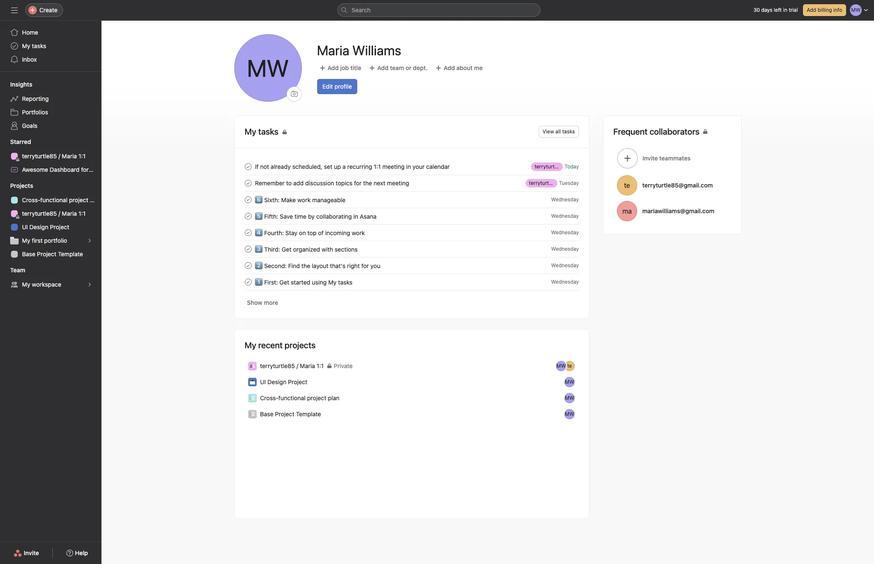 Task type: describe. For each thing, give the bounding box(es) containing it.
up
[[334, 163, 341, 170]]

completed checkbox for 2️⃣
[[243, 261, 253, 271]]

with
[[321, 246, 333, 253]]

add about me
[[444, 64, 483, 71]]

portfolio
[[44, 237, 67, 244]]

/ inside the starred element
[[58, 153, 60, 160]]

completed image for 3️⃣
[[243, 244, 253, 254]]

1 vertical spatial base project template
[[260, 411, 321, 418]]

1 horizontal spatial template
[[296, 411, 321, 418]]

1:1 left private
[[316, 363, 323, 370]]

sixth:
[[264, 197, 279, 204]]

my recent projects
[[245, 341, 316, 351]]

list image for cross-functional project plan
[[250, 396, 255, 401]]

me
[[474, 64, 483, 71]]

all
[[555, 129, 561, 135]]

1 vertical spatial meeting
[[387, 180, 409, 187]]

1 horizontal spatial te
[[624, 182, 630, 189]]

help
[[75, 550, 88, 557]]

4️⃣ fourth: stay on top of incoming work
[[255, 230, 365, 237]]

if
[[255, 163, 258, 170]]

show
[[247, 299, 262, 307]]

search list box
[[337, 3, 540, 17]]

wednesday for in
[[551, 213, 579, 219]]

team
[[10, 267, 25, 274]]

stay
[[285, 230, 297, 237]]

awesome
[[22, 166, 48, 173]]

mw for base project template
[[565, 411, 574, 418]]

second:
[[264, 263, 286, 270]]

completed checkbox for 4️⃣
[[243, 228, 253, 238]]

add for add team or dept.
[[377, 64, 388, 71]]

completed image for remember
[[243, 178, 253, 188]]

incoming
[[325, 230, 350, 237]]

add job title
[[328, 64, 361, 71]]

1:1 down today button
[[578, 180, 585, 186]]

find
[[288, 263, 300, 270]]

search
[[352, 6, 371, 14]]

third:
[[264, 246, 280, 253]]

view all tasks
[[543, 129, 575, 135]]

save
[[280, 213, 293, 220]]

ui inside projects element
[[22, 224, 28, 231]]

4 wednesday button from the top
[[551, 246, 579, 252]]

1 horizontal spatial plan
[[328, 395, 339, 402]]

edit profile
[[322, 83, 352, 90]]

layout
[[312, 263, 328, 270]]

by
[[308, 213, 314, 220]]

remember to add discussion topics for the next meeting
[[255, 180, 409, 187]]

get for started
[[279, 279, 289, 286]]

tasks inside "button"
[[562, 129, 575, 135]]

days
[[761, 7, 772, 13]]

more
[[264, 299, 278, 307]]

0 horizontal spatial work
[[297, 197, 310, 204]]

mariawilliams@gmail.com
[[642, 207, 714, 215]]

5️⃣ fifth: save time by collaborating in asana
[[255, 213, 376, 220]]

add for add about me
[[444, 64, 455, 71]]

global element
[[0, 21, 101, 71]]

1:1 up next
[[374, 163, 381, 170]]

fourth:
[[264, 230, 284, 237]]

terryturtle85@gmail.com
[[642, 182, 713, 189]]

a
[[342, 163, 345, 170]]

portfolios link
[[5, 106, 96, 119]]

dept.
[[413, 64, 428, 71]]

maria williams
[[317, 42, 401, 58]]

1 horizontal spatial the
[[363, 180, 372, 187]]

manageable
[[312, 197, 345, 204]]

invite teammates
[[643, 155, 691, 162]]

your
[[412, 163, 424, 170]]

base project template inside projects element
[[22, 251, 83, 258]]

about
[[456, 64, 473, 71]]

goals link
[[5, 119, 96, 133]]

invite teammates button
[[603, 145, 741, 173]]

/ inside projects element
[[58, 210, 60, 217]]

terryturtle85 inside projects element
[[22, 210, 57, 217]]

see details, my workspace image
[[87, 282, 92, 288]]

add
[[293, 180, 303, 187]]

wednesday button for right
[[551, 263, 579, 269]]

maria down today button
[[564, 180, 577, 186]]

get for organized
[[281, 246, 291, 253]]

1 vertical spatial base
[[260, 411, 273, 418]]

frequent collaborators
[[613, 127, 700, 137]]

reporting link
[[5, 92, 96, 106]]

mw button
[[234, 34, 302, 102]]

or
[[406, 64, 411, 71]]

completed image for 1️⃣
[[243, 277, 253, 287]]

if not already scheduled, set up a recurring 1:1 meeting in your calendar
[[255, 163, 450, 170]]

create
[[39, 6, 57, 14]]

title
[[350, 64, 361, 71]]

completed checkbox for 1️⃣
[[243, 277, 253, 287]]

my for my workspace
[[22, 281, 30, 288]]

maria inside projects element
[[62, 210, 77, 217]]

inbox
[[22, 56, 37, 63]]

1 horizontal spatial cross-
[[260, 395, 278, 402]]

2️⃣ second: find the layout that's right for you
[[255, 263, 380, 270]]

right
[[347, 263, 360, 270]]

5️⃣
[[255, 213, 262, 220]]

1 vertical spatial ui
[[260, 379, 266, 386]]

terryturtle85 / maria 1:1 inside projects element
[[22, 210, 86, 217]]

1 vertical spatial ui design project
[[260, 379, 307, 386]]

1 wednesday from the top
[[551, 197, 579, 203]]

tuesday
[[559, 180, 579, 186]]

terryturtle85 / maria 1:1 link up 'my first portfolio' link
[[5, 207, 96, 221]]

sections
[[334, 246, 357, 253]]

insights
[[10, 81, 32, 88]]

left
[[774, 7, 782, 13]]

first:
[[264, 279, 278, 286]]

terryturtle85 / maria 1:1 down today button
[[529, 180, 585, 186]]

you
[[370, 263, 380, 270]]

terryturtle85 / maria 1:1 link up dashboard
[[5, 150, 96, 163]]

awesome dashboard for new project
[[22, 166, 123, 173]]

maria up tuesday button
[[569, 163, 583, 170]]

mw for ui design project
[[565, 379, 574, 386]]

that's
[[330, 263, 345, 270]]

base project template link
[[5, 248, 96, 261]]

scheduled,
[[292, 163, 322, 170]]

edit profile button
[[317, 79, 357, 94]]

invite
[[24, 550, 39, 557]]

projects element
[[0, 178, 101, 263]]

0 vertical spatial meeting
[[382, 163, 404, 170]]

add billing info button
[[803, 4, 846, 16]]

started
[[291, 279, 310, 286]]

view
[[543, 129, 554, 135]]

today
[[564, 164, 579, 170]]

set
[[324, 163, 332, 170]]

starred element
[[0, 134, 123, 178]]

top
[[307, 230, 316, 237]]

1:1 right today
[[584, 163, 590, 170]]

3️⃣ third: get organized with sections
[[255, 246, 357, 253]]

template inside the base project template link
[[58, 251, 83, 258]]

inbox link
[[5, 53, 96, 66]]

add team or dept.
[[377, 64, 428, 71]]



Task type: locate. For each thing, give the bounding box(es) containing it.
insights button
[[0, 80, 32, 89]]

home
[[22, 29, 38, 36]]

project inside ui design project link
[[50, 224, 69, 231]]

1 vertical spatial functional
[[278, 395, 305, 402]]

fifth:
[[264, 213, 278, 220]]

6 wednesday button from the top
[[551, 279, 579, 285]]

plan inside projects element
[[90, 197, 101, 204]]

1 vertical spatial completed image
[[243, 228, 253, 238]]

to
[[286, 180, 291, 187]]

team button
[[0, 266, 25, 275]]

0 vertical spatial base
[[22, 251, 35, 258]]

plan down new
[[90, 197, 101, 204]]

completed checkbox left 1️⃣
[[243, 277, 253, 287]]

0 horizontal spatial tasks
[[32, 42, 46, 49]]

0 horizontal spatial the
[[301, 263, 310, 270]]

1 horizontal spatial ui
[[260, 379, 266, 386]]

2 vertical spatial completed image
[[243, 244, 253, 254]]

reporting
[[22, 95, 49, 102]]

help button
[[61, 546, 93, 562]]

1 vertical spatial work
[[351, 230, 365, 237]]

project
[[104, 166, 123, 173], [50, 224, 69, 231], [37, 251, 56, 258], [288, 379, 307, 386], [275, 411, 294, 418]]

my inside global element
[[22, 42, 30, 49]]

0 vertical spatial cross-
[[22, 197, 40, 204]]

design inside projects element
[[29, 224, 48, 231]]

maria down recent projects
[[300, 363, 315, 370]]

info
[[833, 7, 842, 13]]

completed image left 2️⃣ at top
[[243, 261, 253, 271]]

design up first
[[29, 224, 48, 231]]

terryturtle85 / maria 1:1 down recent projects
[[260, 363, 323, 370]]

home link
[[5, 26, 96, 39]]

1 vertical spatial cross-functional project plan
[[260, 395, 339, 402]]

4 wednesday from the top
[[551, 246, 579, 252]]

ui design project inside projects element
[[22, 224, 69, 231]]

3 completed image from the top
[[243, 211, 253, 221]]

upload new photo image
[[291, 91, 297, 98]]

1 vertical spatial plan
[[328, 395, 339, 402]]

completed image
[[243, 178, 253, 188], [243, 228, 253, 238], [243, 244, 253, 254]]

my right using
[[328, 279, 336, 286]]

0 vertical spatial te
[[624, 182, 630, 189]]

on
[[299, 230, 306, 237]]

calendar
[[426, 163, 450, 170]]

time
[[294, 213, 306, 220]]

0 horizontal spatial cross-functional project plan
[[22, 197, 101, 204]]

my
[[22, 42, 30, 49], [22, 237, 30, 244], [328, 279, 336, 286], [22, 281, 30, 288], [245, 341, 256, 351]]

completed checkbox for 3️⃣
[[243, 244, 253, 254]]

completed image for 6️⃣
[[243, 195, 253, 205]]

completed checkbox left 5️⃣ on the left top of the page
[[243, 211, 253, 221]]

completed image left 5️⃣ on the left top of the page
[[243, 211, 253, 221]]

30
[[754, 7, 760, 13]]

my for my tasks
[[22, 42, 30, 49]]

using
[[312, 279, 326, 286]]

for left new
[[81, 166, 89, 173]]

1:1 up awesome dashboard for new project
[[79, 153, 86, 160]]

cross-functional project plan inside projects element
[[22, 197, 101, 204]]

completed image left the 4️⃣
[[243, 228, 253, 238]]

list image
[[250, 396, 255, 401], [250, 412, 255, 417]]

2 horizontal spatial tasks
[[562, 129, 575, 135]]

design right the calendar image at the bottom of the page
[[267, 379, 286, 386]]

for
[[81, 166, 89, 173], [354, 180, 361, 187], [361, 263, 369, 270]]

completed image for 4️⃣
[[243, 228, 253, 238]]

terryturtle85 / maria 1:1 up tuesday button
[[534, 163, 590, 170]]

2 completed checkbox from the top
[[243, 228, 253, 238]]

1 vertical spatial cross-
[[260, 395, 278, 402]]

wednesday for incoming
[[551, 230, 579, 236]]

1 horizontal spatial base project template
[[260, 411, 321, 418]]

create button
[[25, 3, 63, 17]]

te
[[624, 182, 630, 189], [567, 363, 572, 370]]

invite button
[[8, 546, 44, 562]]

cross-functional project plan
[[22, 197, 101, 204], [260, 395, 339, 402]]

completed image left if on the top left of page
[[243, 162, 253, 172]]

0 vertical spatial completed checkbox
[[243, 211, 253, 221]]

2 completed checkbox from the top
[[243, 178, 253, 188]]

5 completed checkbox from the top
[[243, 277, 253, 287]]

dashboard
[[50, 166, 79, 173]]

2 vertical spatial tasks
[[338, 279, 352, 286]]

project inside awesome dashboard for new project link
[[104, 166, 123, 173]]

completed checkbox for remember
[[243, 178, 253, 188]]

Completed checkbox
[[243, 211, 253, 221], [243, 228, 253, 238], [243, 261, 253, 271]]

0 horizontal spatial design
[[29, 224, 48, 231]]

calendar image
[[250, 380, 255, 385]]

not
[[260, 163, 269, 170]]

tuesday button
[[559, 180, 579, 186]]

terryturtle85 / maria 1:1 inside the starred element
[[22, 153, 86, 160]]

1:1 inside projects element
[[79, 210, 86, 217]]

completed image for if
[[243, 162, 253, 172]]

0 vertical spatial list image
[[250, 396, 255, 401]]

1 vertical spatial te
[[567, 363, 572, 370]]

1 completed image from the top
[[243, 162, 253, 172]]

3 wednesday from the top
[[551, 230, 579, 236]]

1 vertical spatial template
[[296, 411, 321, 418]]

0 horizontal spatial te
[[567, 363, 572, 370]]

make
[[281, 197, 296, 204]]

Completed checkbox
[[243, 162, 253, 172], [243, 178, 253, 188], [243, 195, 253, 205], [243, 244, 253, 254], [243, 277, 253, 287]]

add team or dept. button
[[367, 60, 430, 76]]

for left the you
[[361, 263, 369, 270]]

list image for base project template
[[250, 412, 255, 417]]

1 wednesday button from the top
[[551, 197, 579, 203]]

my inside projects element
[[22, 237, 30, 244]]

1 horizontal spatial tasks
[[338, 279, 352, 286]]

0 horizontal spatial base project template
[[22, 251, 83, 258]]

2 horizontal spatial in
[[783, 7, 787, 13]]

add left billing
[[807, 7, 816, 13]]

1 horizontal spatial functional
[[278, 395, 305, 402]]

my first portfolio
[[22, 237, 67, 244]]

first
[[32, 237, 43, 244]]

0 horizontal spatial plan
[[90, 197, 101, 204]]

my inside teams element
[[22, 281, 30, 288]]

ui right the calendar image at the bottom of the page
[[260, 379, 266, 386]]

cross- inside projects element
[[22, 197, 40, 204]]

0 vertical spatial the
[[363, 180, 372, 187]]

3 wednesday button from the top
[[551, 230, 579, 236]]

my workspace link
[[5, 278, 96, 292]]

2 list image from the top
[[250, 412, 255, 417]]

projects button
[[0, 182, 33, 190]]

add left the team
[[377, 64, 388, 71]]

discussion
[[305, 180, 334, 187]]

the left next
[[363, 180, 372, 187]]

1 vertical spatial tasks
[[562, 129, 575, 135]]

2 completed image from the top
[[243, 195, 253, 205]]

see details, my first portfolio image
[[87, 238, 92, 244]]

completed image left the 6️⃣
[[243, 195, 253, 205]]

1 vertical spatial in
[[406, 163, 411, 170]]

0 vertical spatial functional
[[40, 197, 67, 204]]

for right 'topics'
[[354, 180, 361, 187]]

wednesday for right
[[551, 263, 579, 269]]

base inside the base project template link
[[22, 251, 35, 258]]

ui up my first portfolio
[[22, 224, 28, 231]]

my workspace
[[22, 281, 61, 288]]

ui
[[22, 224, 28, 231], [260, 379, 266, 386]]

5 wednesday button from the top
[[551, 263, 579, 269]]

design
[[29, 224, 48, 231], [267, 379, 286, 386]]

2 vertical spatial in
[[353, 213, 358, 220]]

hide sidebar image
[[11, 7, 18, 14]]

completed image
[[243, 162, 253, 172], [243, 195, 253, 205], [243, 211, 253, 221], [243, 261, 253, 271], [243, 277, 253, 287]]

2 completed image from the top
[[243, 228, 253, 238]]

add for add job title
[[328, 64, 339, 71]]

0 horizontal spatial functional
[[40, 197, 67, 204]]

1 vertical spatial get
[[279, 279, 289, 286]]

1 vertical spatial list image
[[250, 412, 255, 417]]

my down team
[[22, 281, 30, 288]]

people image
[[250, 364, 255, 369]]

0 vertical spatial ui design project
[[22, 224, 69, 231]]

add billing info
[[807, 7, 842, 13]]

get right the third:
[[281, 246, 291, 253]]

asana
[[360, 213, 376, 220]]

5 wednesday from the top
[[551, 263, 579, 269]]

1 vertical spatial the
[[301, 263, 310, 270]]

terryturtle85 / maria 1:1 link down today button
[[525, 179, 585, 188]]

remember
[[255, 180, 284, 187]]

maria inside the starred element
[[62, 153, 77, 160]]

mw for cross-functional project plan
[[565, 395, 574, 402]]

1 horizontal spatial project
[[307, 395, 326, 402]]

my up inbox
[[22, 42, 30, 49]]

job
[[340, 64, 349, 71]]

mw inside button
[[247, 54, 289, 82]]

goals
[[22, 122, 37, 129]]

add about me button
[[433, 60, 485, 76]]

2 vertical spatial completed checkbox
[[243, 261, 253, 271]]

meeting right next
[[387, 180, 409, 187]]

get right first: on the left of the page
[[279, 279, 289, 286]]

get
[[281, 246, 291, 253], [279, 279, 289, 286]]

0 vertical spatial get
[[281, 246, 291, 253]]

work right make at left
[[297, 197, 310, 204]]

0 horizontal spatial in
[[353, 213, 358, 220]]

add job title button
[[317, 60, 363, 76]]

0 vertical spatial for
[[81, 166, 89, 173]]

base project template
[[22, 251, 83, 258], [260, 411, 321, 418]]

completed checkbox for 6️⃣
[[243, 195, 253, 205]]

teams element
[[0, 263, 101, 293]]

completed checkbox for if
[[243, 162, 253, 172]]

2 wednesday from the top
[[551, 213, 579, 219]]

0 horizontal spatial ui
[[22, 224, 28, 231]]

my left first
[[22, 237, 30, 244]]

for inside awesome dashboard for new project link
[[81, 166, 89, 173]]

my for my first portfolio
[[22, 237, 30, 244]]

the right find
[[301, 263, 310, 270]]

wednesday for tasks
[[551, 279, 579, 285]]

3 completed checkbox from the top
[[243, 195, 253, 205]]

1 horizontal spatial ui design project
[[260, 379, 307, 386]]

recent projects
[[258, 341, 316, 351]]

completed image for 5️⃣
[[243, 211, 253, 221]]

tasks right all
[[562, 129, 575, 135]]

in left asana
[[353, 213, 358, 220]]

show more button
[[245, 296, 280, 311]]

ui design project up my first portfolio
[[22, 224, 69, 231]]

0 vertical spatial in
[[783, 7, 787, 13]]

trial
[[789, 7, 798, 13]]

completed image left remember
[[243, 178, 253, 188]]

1 horizontal spatial design
[[267, 379, 286, 386]]

wednesday button for tasks
[[551, 279, 579, 285]]

1:1 down cross-functional project plan link at the left top of page
[[79, 210, 86, 217]]

0 horizontal spatial ui design project
[[22, 224, 69, 231]]

1 horizontal spatial base
[[260, 411, 273, 418]]

in right left
[[783, 7, 787, 13]]

1 vertical spatial project
[[307, 395, 326, 402]]

plan down private
[[328, 395, 339, 402]]

0 vertical spatial project
[[69, 197, 88, 204]]

meeting up next
[[382, 163, 404, 170]]

1 completed checkbox from the top
[[243, 162, 253, 172]]

base
[[22, 251, 35, 258], [260, 411, 273, 418]]

4️⃣
[[255, 230, 262, 237]]

my for my recent projects
[[245, 341, 256, 351]]

1 completed image from the top
[[243, 178, 253, 188]]

project inside the base project template link
[[37, 251, 56, 258]]

tasks inside global element
[[32, 42, 46, 49]]

0 horizontal spatial base
[[22, 251, 35, 258]]

template
[[58, 251, 83, 258], [296, 411, 321, 418]]

add for add billing info
[[807, 7, 816, 13]]

ma
[[622, 207, 632, 215]]

1 horizontal spatial work
[[351, 230, 365, 237]]

terryturtle85
[[22, 153, 57, 160], [534, 163, 565, 170], [529, 180, 559, 186], [22, 210, 57, 217], [260, 363, 295, 370]]

terryturtle85 / maria 1:1 up awesome dashboard for new project link
[[22, 153, 86, 160]]

maria down cross-functional project plan link at the left top of page
[[62, 210, 77, 217]]

wednesday button for in
[[551, 213, 579, 219]]

functional inside projects element
[[40, 197, 67, 204]]

2 vertical spatial for
[[361, 263, 369, 270]]

1 vertical spatial for
[[354, 180, 361, 187]]

1 completed checkbox from the top
[[243, 211, 253, 221]]

completed checkbox left remember
[[243, 178, 253, 188]]

search button
[[337, 3, 540, 17]]

wednesday button for incoming
[[551, 230, 579, 236]]

tasks down the that's
[[338, 279, 352, 286]]

1 horizontal spatial in
[[406, 163, 411, 170]]

3 completed checkbox from the top
[[243, 261, 253, 271]]

0 vertical spatial plan
[[90, 197, 101, 204]]

5 completed image from the top
[[243, 277, 253, 287]]

wednesday
[[551, 197, 579, 203], [551, 213, 579, 219], [551, 230, 579, 236], [551, 246, 579, 252], [551, 263, 579, 269], [551, 279, 579, 285]]

completed image left 3️⃣
[[243, 244, 253, 254]]

terryturtle85 / maria 1:1 link up tuesday button
[[531, 163, 590, 171]]

0 vertical spatial design
[[29, 224, 48, 231]]

0 vertical spatial tasks
[[32, 42, 46, 49]]

0 horizontal spatial cross-
[[22, 197, 40, 204]]

already
[[270, 163, 290, 170]]

cross-functional project plan link
[[5, 194, 101, 207]]

maria up awesome dashboard for new project
[[62, 153, 77, 160]]

completed image left 1️⃣
[[243, 277, 253, 287]]

add left the about
[[444, 64, 455, 71]]

30 days left in trial
[[754, 7, 798, 13]]

completed checkbox for 5️⃣
[[243, 211, 253, 221]]

ui design project
[[22, 224, 69, 231], [260, 379, 307, 386]]

in left your
[[406, 163, 411, 170]]

6 wednesday from the top
[[551, 279, 579, 285]]

1:1 inside the starred element
[[79, 153, 86, 160]]

completed checkbox left 2️⃣ at top
[[243, 261, 253, 271]]

0 vertical spatial work
[[297, 197, 310, 204]]

0 horizontal spatial project
[[69, 197, 88, 204]]

insights element
[[0, 77, 101, 134]]

0 vertical spatial base project template
[[22, 251, 83, 258]]

collaborating
[[316, 213, 352, 220]]

completed image for 2️⃣
[[243, 261, 253, 271]]

1️⃣
[[255, 279, 262, 286]]

3 completed image from the top
[[243, 244, 253, 254]]

0 horizontal spatial template
[[58, 251, 83, 258]]

add
[[807, 7, 816, 13], [328, 64, 339, 71], [377, 64, 388, 71], [444, 64, 455, 71]]

today button
[[564, 164, 579, 170]]

starred button
[[0, 138, 31, 146]]

1 vertical spatial design
[[267, 379, 286, 386]]

show more
[[247, 299, 278, 307]]

1 horizontal spatial cross-functional project plan
[[260, 395, 339, 402]]

completed checkbox left the 4️⃣
[[243, 228, 253, 238]]

terryturtle85 / maria 1:1 down cross-functional project plan link at the left top of page
[[22, 210, 86, 217]]

completed checkbox left 3️⃣
[[243, 244, 253, 254]]

4 completed checkbox from the top
[[243, 244, 253, 254]]

workspace
[[32, 281, 61, 288]]

1 vertical spatial completed checkbox
[[243, 228, 253, 238]]

mw
[[247, 54, 289, 82], [556, 363, 566, 370], [565, 379, 574, 386], [565, 395, 574, 402], [565, 411, 574, 418]]

6️⃣ sixth: make work manageable
[[255, 197, 345, 204]]

add left job
[[328, 64, 339, 71]]

ui design project right the calendar image at the bottom of the page
[[260, 379, 307, 386]]

work down asana
[[351, 230, 365, 237]]

0 vertical spatial cross-functional project plan
[[22, 197, 101, 204]]

completed checkbox left if on the top left of page
[[243, 162, 253, 172]]

my tasks
[[22, 42, 46, 49]]

1 list image from the top
[[250, 396, 255, 401]]

2 wednesday button from the top
[[551, 213, 579, 219]]

4 completed image from the top
[[243, 261, 253, 271]]

projects
[[10, 182, 33, 189]]

0 vertical spatial ui
[[22, 224, 28, 231]]

my up people icon
[[245, 341, 256, 351]]

completed checkbox left the 6️⃣
[[243, 195, 253, 205]]

0 vertical spatial template
[[58, 251, 83, 258]]

tasks down home
[[32, 42, 46, 49]]

terryturtle85 / maria 1:1
[[22, 153, 86, 160], [534, 163, 590, 170], [529, 180, 585, 186], [22, 210, 86, 217], [260, 363, 323, 370]]

terryturtle85 inside the starred element
[[22, 153, 57, 160]]

0 vertical spatial completed image
[[243, 178, 253, 188]]



Task type: vqa. For each thing, say whether or not it's contained in the screenshot.
Share
no



